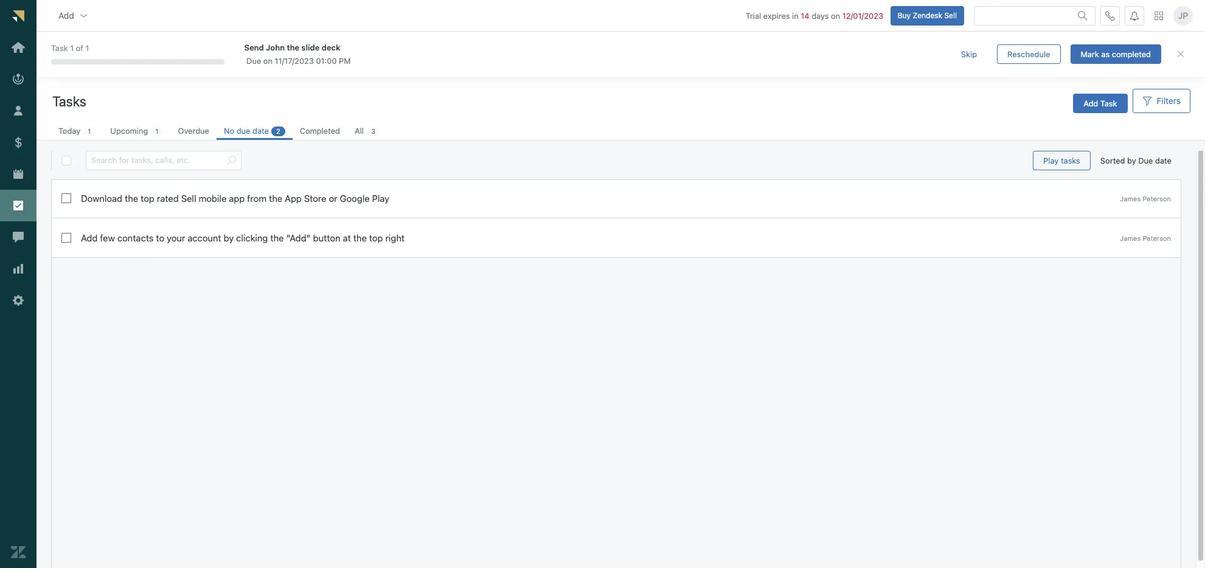 Task type: describe. For each thing, give the bounding box(es) containing it.
mark
[[1081, 49, 1100, 59]]

0 vertical spatial top
[[141, 193, 155, 204]]

buy
[[898, 11, 911, 20]]

the left app
[[269, 193, 283, 204]]

trial expires in 14 days on 12/01/2023
[[746, 11, 884, 20]]

cancel image
[[1177, 49, 1187, 59]]

or
[[329, 193, 338, 204]]

send john the slide deck link
[[244, 42, 930, 53]]

check box image
[[61, 194, 71, 203]]

calls image
[[1106, 11, 1116, 20]]

few
[[100, 233, 115, 244]]

no
[[224, 126, 234, 136]]

0 horizontal spatial sell
[[181, 193, 196, 204]]

filters button
[[1133, 89, 1191, 113]]

0 vertical spatial on
[[832, 11, 841, 20]]

task inside button
[[1101, 98, 1118, 108]]

as
[[1102, 49, 1110, 59]]

expires
[[764, 11, 791, 20]]

app
[[229, 193, 245, 204]]

to
[[156, 233, 165, 244]]

2
[[276, 127, 280, 135]]

no due date
[[224, 126, 269, 136]]

1 right of
[[86, 43, 89, 53]]

store
[[304, 193, 327, 204]]

at
[[343, 233, 351, 244]]

the inside send john the slide deck due on 11/17/2023 01:00 pm
[[287, 42, 300, 52]]

the left "add"
[[271, 233, 284, 244]]

1 vertical spatial by
[[224, 233, 234, 244]]

chevron down image
[[79, 11, 89, 20]]

button
[[313, 233, 341, 244]]

completed
[[300, 126, 340, 136]]

all
[[355, 126, 364, 136]]

james for add few contacts to your account by clicking the "add" button at the top right
[[1121, 234, 1142, 242]]

james for download the top rated sell mobile app from the app store or google play
[[1121, 195, 1142, 203]]

01:00
[[316, 56, 337, 66]]

mark as completed
[[1081, 49, 1152, 59]]

1 vertical spatial top
[[369, 233, 383, 244]]

peterson for download the top rated sell mobile app from the app store or google play
[[1144, 195, 1172, 203]]

1 horizontal spatial date
[[1156, 156, 1172, 165]]

task 1 of 1
[[51, 43, 89, 53]]

upcoming
[[110, 126, 148, 136]]

play tasks button
[[1034, 151, 1091, 170]]

the right download
[[125, 193, 138, 204]]

james peterson for add few contacts to your account by clicking the "add" button at the top right
[[1121, 234, 1172, 242]]

download the top rated sell mobile app from the app store or google play
[[81, 193, 390, 204]]

due
[[237, 126, 251, 136]]

peterson for add few contacts to your account by clicking the "add" button at the top right
[[1144, 234, 1172, 242]]

bell image
[[1130, 11, 1140, 20]]

1 right today
[[88, 127, 91, 135]]

check box image
[[61, 233, 71, 243]]

mark as completed button
[[1071, 44, 1162, 64]]

add for add task
[[1084, 98, 1099, 108]]

pm
[[339, 56, 351, 66]]

skip
[[962, 49, 978, 59]]

add for add
[[58, 10, 74, 20]]

trial
[[746, 11, 762, 20]]

google
[[340, 193, 370, 204]]

send
[[244, 42, 264, 52]]

your
[[167, 233, 185, 244]]

play tasks
[[1044, 156, 1081, 165]]

zendesk image
[[10, 545, 26, 561]]

add for add few contacts to your account by clicking the "add" button at the top right
[[81, 233, 98, 244]]



Task type: vqa. For each thing, say whether or not it's contained in the screenshot.


Task type: locate. For each thing, give the bounding box(es) containing it.
add left chevron down image
[[58, 10, 74, 20]]

tasks
[[52, 93, 86, 109]]

task down as
[[1101, 98, 1118, 108]]

send john the slide deck due on 11/17/2023 01:00 pm
[[244, 42, 351, 66]]

add few contacts to your account by clicking the "add" button at the top right
[[81, 233, 405, 244]]

play left tasks
[[1044, 156, 1059, 165]]

skip button
[[951, 44, 988, 64]]

buy zendesk sell button
[[891, 6, 965, 25]]

1 vertical spatial due
[[1139, 156, 1154, 165]]

contacts
[[117, 233, 154, 244]]

0 vertical spatial sell
[[945, 11, 958, 20]]

the right 'at'
[[354, 233, 367, 244]]

zendesk
[[913, 11, 943, 20]]

search image
[[226, 156, 236, 166]]

0 horizontal spatial top
[[141, 193, 155, 204]]

james
[[1121, 195, 1142, 203], [1121, 234, 1142, 242]]

deck
[[322, 42, 341, 52]]

add inside button
[[1084, 98, 1099, 108]]

play inside button
[[1044, 156, 1059, 165]]

peterson
[[1144, 195, 1172, 203], [1144, 234, 1172, 242]]

1 horizontal spatial sell
[[945, 11, 958, 20]]

from
[[247, 193, 267, 204]]

1
[[70, 43, 74, 53], [86, 43, 89, 53], [88, 127, 91, 135], [155, 127, 159, 135]]

1 vertical spatial date
[[1156, 156, 1172, 165]]

today
[[58, 126, 81, 136]]

on inside send john the slide deck due on 11/17/2023 01:00 pm
[[264, 56, 273, 66]]

1 horizontal spatial play
[[1044, 156, 1059, 165]]

slide
[[302, 42, 320, 52]]

top left right at left top
[[369, 233, 383, 244]]

date right sorted
[[1156, 156, 1172, 165]]

completed
[[1113, 49, 1152, 59]]

account
[[188, 233, 221, 244]]

12/01/2023
[[843, 11, 884, 20]]

play right google
[[372, 193, 390, 204]]

1 james peterson from the top
[[1121, 195, 1172, 203]]

clicking
[[236, 233, 268, 244]]

sell right zendesk
[[945, 11, 958, 20]]

0 horizontal spatial on
[[264, 56, 273, 66]]

john
[[266, 42, 285, 52]]

0 horizontal spatial due
[[247, 56, 261, 66]]

1 vertical spatial add
[[1084, 98, 1099, 108]]

jp
[[1179, 10, 1189, 21]]

1 horizontal spatial on
[[832, 11, 841, 20]]

right
[[386, 233, 405, 244]]

add task button
[[1074, 94, 1128, 113]]

0 vertical spatial james
[[1121, 195, 1142, 203]]

2 james peterson from the top
[[1121, 234, 1172, 242]]

add button
[[49, 3, 98, 28]]

1 vertical spatial james peterson
[[1121, 234, 1172, 242]]

by right sorted
[[1128, 156, 1137, 165]]

0 horizontal spatial play
[[372, 193, 390, 204]]

sorted by due date
[[1101, 156, 1172, 165]]

date
[[253, 126, 269, 136], [1156, 156, 1172, 165]]

1 horizontal spatial add
[[81, 233, 98, 244]]

reschedule
[[1008, 49, 1051, 59]]

2 vertical spatial add
[[81, 233, 98, 244]]

1 vertical spatial sell
[[181, 193, 196, 204]]

james peterson
[[1121, 195, 1172, 203], [1121, 234, 1172, 242]]

jp button
[[1174, 6, 1194, 25]]

1 horizontal spatial due
[[1139, 156, 1154, 165]]

task
[[51, 43, 68, 53], [1101, 98, 1118, 108]]

reschedule button
[[998, 44, 1061, 64]]

top left rated
[[141, 193, 155, 204]]

of
[[76, 43, 83, 53]]

0 vertical spatial play
[[1044, 156, 1059, 165]]

add left few
[[81, 233, 98, 244]]

app
[[285, 193, 302, 204]]

due inside send john the slide deck due on 11/17/2023 01:00 pm
[[247, 56, 261, 66]]

due right sorted
[[1139, 156, 1154, 165]]

sorted
[[1101, 156, 1126, 165]]

by left clicking in the top left of the page
[[224, 233, 234, 244]]

0 vertical spatial peterson
[[1144, 195, 1172, 203]]

1 vertical spatial on
[[264, 56, 273, 66]]

overdue
[[178, 126, 209, 136]]

mobile
[[199, 193, 227, 204]]

the up 11/17/2023
[[287, 42, 300, 52]]

the
[[287, 42, 300, 52], [125, 193, 138, 204], [269, 193, 283, 204], [271, 233, 284, 244], [354, 233, 367, 244]]

sell
[[945, 11, 958, 20], [181, 193, 196, 204]]

2 james from the top
[[1121, 234, 1142, 242]]

add inside "button"
[[58, 10, 74, 20]]

1 james from the top
[[1121, 195, 1142, 203]]

2 peterson from the top
[[1144, 234, 1172, 242]]

0 vertical spatial date
[[253, 126, 269, 136]]

top
[[141, 193, 155, 204], [369, 233, 383, 244]]

buy zendesk sell
[[898, 11, 958, 20]]

0 vertical spatial task
[[51, 43, 68, 53]]

days
[[812, 11, 829, 20]]

due
[[247, 56, 261, 66], [1139, 156, 1154, 165]]

0 horizontal spatial by
[[224, 233, 234, 244]]

1 right upcoming on the left of the page
[[155, 127, 159, 135]]

tasks
[[1062, 156, 1081, 165]]

on
[[832, 11, 841, 20], [264, 56, 273, 66]]

Search for tasks, calls, etc. field
[[91, 152, 222, 170]]

due down the send
[[247, 56, 261, 66]]

0 vertical spatial by
[[1128, 156, 1137, 165]]

sell inside button
[[945, 11, 958, 20]]

0 horizontal spatial task
[[51, 43, 68, 53]]

search image
[[1079, 11, 1088, 20]]

task left of
[[51, 43, 68, 53]]

1 left of
[[70, 43, 74, 53]]

add task
[[1084, 98, 1118, 108]]

0 vertical spatial james peterson
[[1121, 195, 1172, 203]]

date right due
[[253, 126, 269, 136]]

zendesk products image
[[1155, 11, 1164, 20]]

1 vertical spatial play
[[372, 193, 390, 204]]

1 vertical spatial task
[[1101, 98, 1118, 108]]

1 vertical spatial james
[[1121, 234, 1142, 242]]

1 peterson from the top
[[1144, 195, 1172, 203]]

in
[[793, 11, 799, 20]]

"add"
[[286, 233, 311, 244]]

0 vertical spatial add
[[58, 10, 74, 20]]

add
[[58, 10, 74, 20], [1084, 98, 1099, 108], [81, 233, 98, 244]]

2 horizontal spatial add
[[1084, 98, 1099, 108]]

0 horizontal spatial date
[[253, 126, 269, 136]]

11/17/2023
[[275, 56, 314, 66]]

1 horizontal spatial task
[[1101, 98, 1118, 108]]

sell right rated
[[181, 193, 196, 204]]

14
[[801, 11, 810, 20]]

1 horizontal spatial by
[[1128, 156, 1137, 165]]

add down mark
[[1084, 98, 1099, 108]]

3
[[371, 127, 376, 135]]

on right days
[[832, 11, 841, 20]]

filters
[[1158, 96, 1182, 106]]

1 vertical spatial peterson
[[1144, 234, 1172, 242]]

on down john
[[264, 56, 273, 66]]

download
[[81, 193, 122, 204]]

0 horizontal spatial add
[[58, 10, 74, 20]]

0 vertical spatial due
[[247, 56, 261, 66]]

james peterson for download the top rated sell mobile app from the app store or google play
[[1121, 195, 1172, 203]]

1 horizontal spatial top
[[369, 233, 383, 244]]

rated
[[157, 193, 179, 204]]

by
[[1128, 156, 1137, 165], [224, 233, 234, 244]]

play
[[1044, 156, 1059, 165], [372, 193, 390, 204]]



